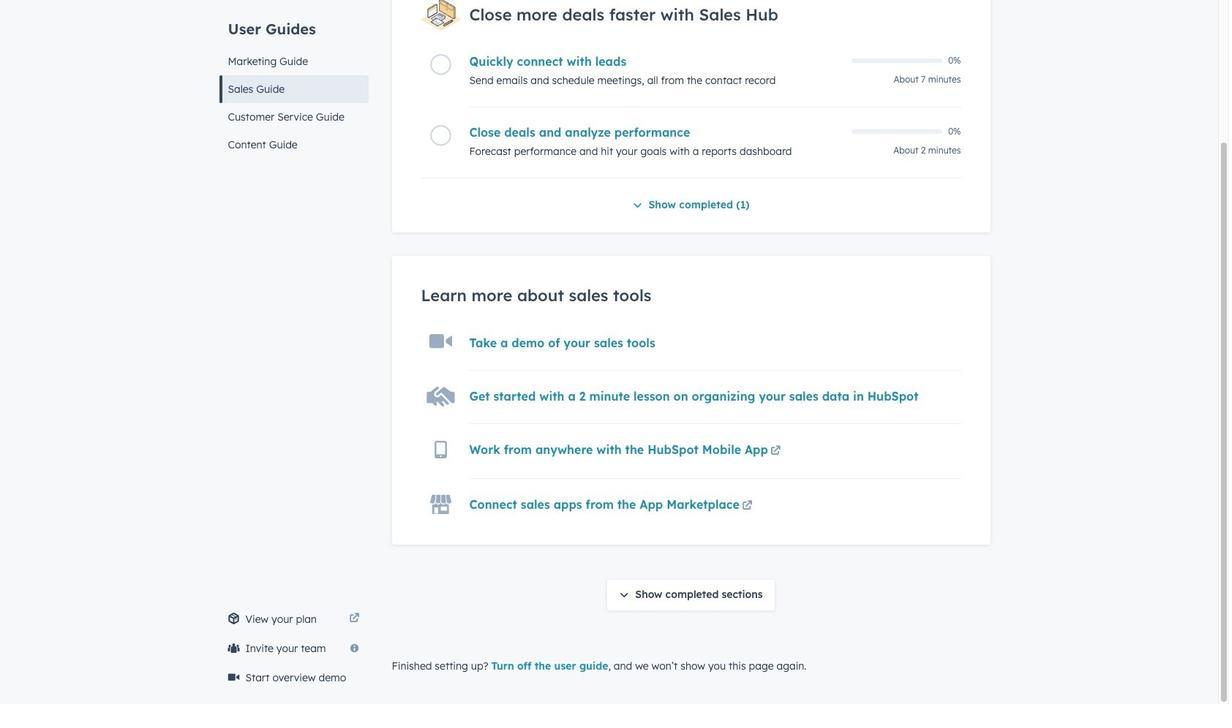 Task type: vqa. For each thing, say whether or not it's contained in the screenshot.
Link opens in a new window image
yes



Task type: describe. For each thing, give the bounding box(es) containing it.
1 horizontal spatial link opens in a new window image
[[742, 501, 753, 512]]



Task type: locate. For each thing, give the bounding box(es) containing it.
0 horizontal spatial link opens in a new window image
[[349, 614, 360, 625]]

0 vertical spatial link opens in a new window image
[[742, 501, 753, 512]]

user guides element
[[219, 0, 368, 159]]

link opens in a new window image
[[742, 501, 753, 512], [349, 614, 360, 625]]

link opens in a new window image
[[771, 443, 781, 461], [771, 446, 781, 457], [742, 498, 753, 516], [349, 611, 360, 629]]

1 vertical spatial link opens in a new window image
[[349, 614, 360, 625]]



